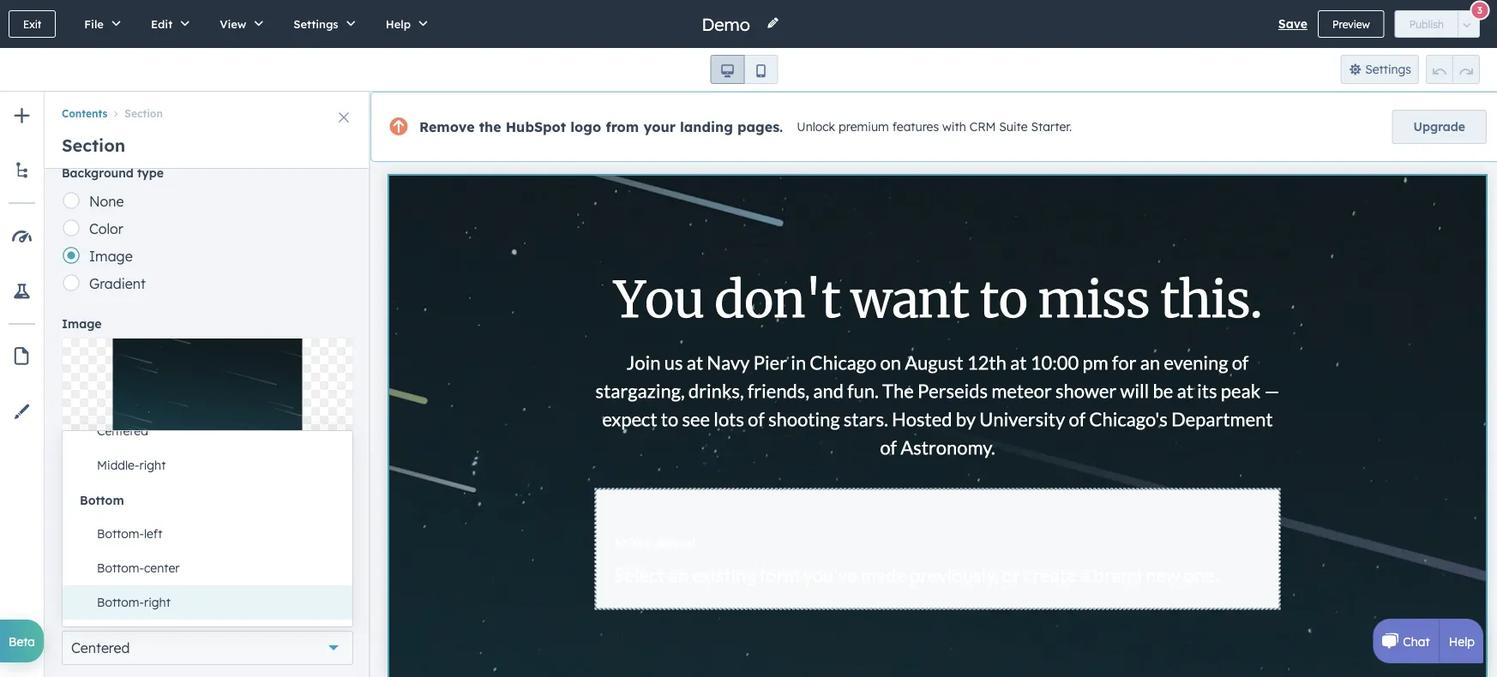 Task type: vqa. For each thing, say whether or not it's contained in the screenshot.
Any corresponding to Role Based Emails
no



Task type: describe. For each thing, give the bounding box(es) containing it.
1 vertical spatial help
[[1449, 634, 1475, 649]]

display
[[89, 514, 137, 531]]

section inside navigation
[[125, 107, 163, 120]]

fill
[[151, 569, 166, 586]]

centered button
[[62, 631, 353, 666]]

preview
[[1333, 18, 1370, 30]]

bottom-center button
[[80, 551, 352, 586]]

centered inside dropdown button
[[71, 640, 130, 657]]

file
[[84, 17, 104, 31]]

image down color
[[89, 248, 133, 265]]

logo
[[571, 118, 601, 136]]

1 group from the left
[[711, 55, 778, 84]]

exit link
[[9, 10, 56, 38]]

image up display
[[62, 486, 102, 501]]

image
[[228, 541, 269, 558]]

replace
[[185, 394, 230, 410]]

full
[[141, 514, 160, 531]]

resize to fill container
[[89, 569, 231, 586]]

bottom- for left
[[97, 527, 144, 542]]

0 horizontal spatial settings button
[[276, 0, 368, 48]]

none
[[89, 193, 124, 210]]

upgrade link
[[1392, 110, 1487, 144]]

hubspot
[[506, 118, 566, 136]]

edit
[[151, 17, 173, 31]]

save
[[1279, 16, 1308, 31]]

show
[[151, 541, 184, 558]]

bottom button
[[63, 486, 352, 515]]

bottom-left button
[[80, 517, 352, 551]]

gradient
[[89, 275, 146, 292]]

color
[[89, 220, 123, 238]]

background type
[[62, 166, 164, 181]]

image left alignment
[[62, 610, 102, 625]]

resize for resize to fill container
[[89, 569, 130, 586]]

replace button
[[62, 338, 353, 467]]

bottom-right button
[[80, 586, 352, 620]]

pages.
[[738, 118, 783, 136]]

container
[[170, 569, 231, 586]]

bottom-right
[[97, 595, 171, 610]]

1 horizontal spatial size
[[164, 514, 188, 531]]

edit button
[[133, 0, 202, 48]]

bottom-left
[[97, 527, 162, 542]]

to for fill
[[134, 569, 147, 586]]

starter.
[[1031, 119, 1072, 134]]

resize to show entire image
[[89, 541, 269, 558]]

bottom- for right
[[97, 595, 144, 610]]

suite
[[999, 119, 1028, 134]]

chat
[[1403, 634, 1430, 649]]

with
[[943, 119, 966, 134]]

unlock premium features with crm suite starter.
[[797, 119, 1072, 134]]

display full size
[[89, 514, 188, 531]]

publish group
[[1395, 10, 1480, 38]]

image down gradient
[[62, 316, 102, 331]]

centered button
[[80, 414, 352, 449]]

image size element
[[62, 508, 353, 590]]



Task type: locate. For each thing, give the bounding box(es) containing it.
bottom
[[80, 493, 124, 508]]

centered down image alignment on the left bottom of page
[[71, 640, 130, 657]]

list box containing centered
[[63, 346, 352, 627]]

1 horizontal spatial help
[[1449, 634, 1475, 649]]

settings right view button at left top
[[294, 17, 338, 31]]

resize up bottom-right on the left bottom of the page
[[89, 569, 130, 586]]

alignment
[[105, 610, 165, 625]]

size
[[105, 486, 128, 501], [164, 514, 188, 531]]

to left fill
[[134, 569, 147, 586]]

group
[[711, 55, 778, 84], [1426, 55, 1480, 84]]

contents
[[62, 107, 107, 120]]

section up the background
[[62, 135, 125, 156]]

settings
[[294, 17, 338, 31], [1365, 62, 1412, 77]]

your
[[644, 118, 676, 136]]

2 group from the left
[[1426, 55, 1480, 84]]

1 bottom- from the top
[[97, 527, 144, 542]]

1 to from the top
[[134, 541, 147, 558]]

remove the hubspot logo from your landing pages.
[[419, 118, 783, 136]]

to
[[134, 541, 147, 558], [134, 569, 147, 586]]

size right full
[[164, 514, 188, 531]]

1 vertical spatial bottom-
[[97, 561, 144, 576]]

close image
[[339, 112, 349, 123]]

1 horizontal spatial settings button
[[1341, 55, 1419, 84]]

section
[[125, 107, 163, 120], [62, 135, 125, 156]]

middle-
[[97, 458, 139, 473]]

to up bottom-center
[[134, 541, 147, 558]]

1 vertical spatial size
[[164, 514, 188, 531]]

bottom-
[[97, 527, 144, 542], [97, 561, 144, 576], [97, 595, 144, 610]]

0 horizontal spatial help
[[386, 17, 411, 31]]

bottom- for center
[[97, 561, 144, 576]]

image alignment
[[62, 610, 165, 625]]

centered up middle-
[[97, 424, 148, 439]]

bottom- inside "button"
[[97, 595, 144, 610]]

group up pages. at top
[[711, 55, 778, 84]]

background
[[62, 166, 134, 181]]

right up full
[[139, 458, 166, 473]]

navigation containing contents
[[45, 92, 370, 123]]

view
[[220, 17, 246, 31]]

3 bottom- from the top
[[97, 595, 144, 610]]

resize
[[89, 541, 130, 558], [89, 569, 130, 586]]

image
[[89, 248, 133, 265], [62, 316, 102, 331], [62, 486, 102, 501], [62, 610, 102, 625]]

settings button
[[276, 0, 368, 48], [1341, 55, 1419, 84]]

1 resize from the top
[[89, 541, 130, 558]]

remove
[[419, 118, 475, 136]]

entire
[[188, 541, 225, 558]]

size down middle-
[[105, 486, 128, 501]]

image size
[[62, 486, 128, 501]]

1 horizontal spatial group
[[1426, 55, 1480, 84]]

0 vertical spatial centered
[[97, 424, 148, 439]]

right for bottom-
[[144, 595, 171, 610]]

from
[[606, 118, 639, 136]]

0 horizontal spatial size
[[105, 486, 128, 501]]

upgrade
[[1414, 119, 1466, 134]]

premium
[[839, 119, 889, 134]]

publish button
[[1395, 10, 1459, 38]]

3
[[1478, 4, 1483, 16]]

center
[[144, 561, 180, 576]]

2 bottom- from the top
[[97, 561, 144, 576]]

right for middle-
[[139, 458, 166, 473]]

right inside "button"
[[144, 595, 171, 610]]

the
[[479, 118, 501, 136]]

centered
[[97, 424, 148, 439], [71, 640, 130, 657]]

section button
[[107, 107, 163, 120]]

1 vertical spatial resize
[[89, 569, 130, 586]]

2 to from the top
[[134, 569, 147, 586]]

0 vertical spatial help
[[386, 17, 411, 31]]

view button
[[202, 0, 276, 48]]

0 vertical spatial section
[[125, 107, 163, 120]]

1 vertical spatial section
[[62, 135, 125, 156]]

0 vertical spatial resize
[[89, 541, 130, 558]]

right inside button
[[139, 458, 166, 473]]

right
[[139, 458, 166, 473], [144, 595, 171, 610]]

0 vertical spatial bottom-
[[97, 527, 144, 542]]

0 vertical spatial settings
[[294, 17, 338, 31]]

1 vertical spatial centered
[[71, 640, 130, 657]]

contents button
[[62, 107, 107, 120]]

right down fill
[[144, 595, 171, 610]]

exit
[[23, 18, 41, 30]]

1 horizontal spatial settings
[[1365, 62, 1412, 77]]

help inside 'button'
[[386, 17, 411, 31]]

beta button
[[0, 620, 44, 663]]

2 resize from the top
[[89, 569, 130, 586]]

middle-right
[[97, 458, 166, 473]]

type
[[137, 166, 164, 181]]

file button
[[66, 0, 133, 48]]

bottom-center
[[97, 561, 180, 576]]

1 vertical spatial right
[[144, 595, 171, 610]]

0 vertical spatial size
[[105, 486, 128, 501]]

navigation
[[45, 92, 370, 123]]

0 horizontal spatial settings
[[294, 17, 338, 31]]

0 vertical spatial right
[[139, 458, 166, 473]]

0 vertical spatial to
[[134, 541, 147, 558]]

preview button
[[1318, 10, 1385, 38]]

unlock
[[797, 119, 835, 134]]

beta
[[9, 634, 35, 649]]

landing
[[680, 118, 733, 136]]

section right contents button
[[125, 107, 163, 120]]

publish
[[1410, 18, 1444, 30]]

1 vertical spatial to
[[134, 569, 147, 586]]

centered inside button
[[97, 424, 148, 439]]

help button
[[368, 0, 440, 48]]

settings down preview
[[1365, 62, 1412, 77]]

resize down display
[[89, 541, 130, 558]]

middle-right button
[[80, 449, 352, 483]]

2 vertical spatial bottom-
[[97, 595, 144, 610]]

save button
[[1279, 14, 1308, 34]]

None field
[[700, 12, 756, 36]]

resize for resize to show entire image
[[89, 541, 130, 558]]

1 vertical spatial settings
[[1365, 62, 1412, 77]]

left
[[144, 527, 162, 542]]

group down publish group
[[1426, 55, 1480, 84]]

to for show
[[134, 541, 147, 558]]

0 vertical spatial settings button
[[276, 0, 368, 48]]

crm
[[970, 119, 996, 134]]

1 vertical spatial settings button
[[1341, 55, 1419, 84]]

features
[[893, 119, 939, 134]]

0 horizontal spatial group
[[711, 55, 778, 84]]

list box
[[63, 346, 352, 627]]

help
[[386, 17, 411, 31], [1449, 634, 1475, 649]]



